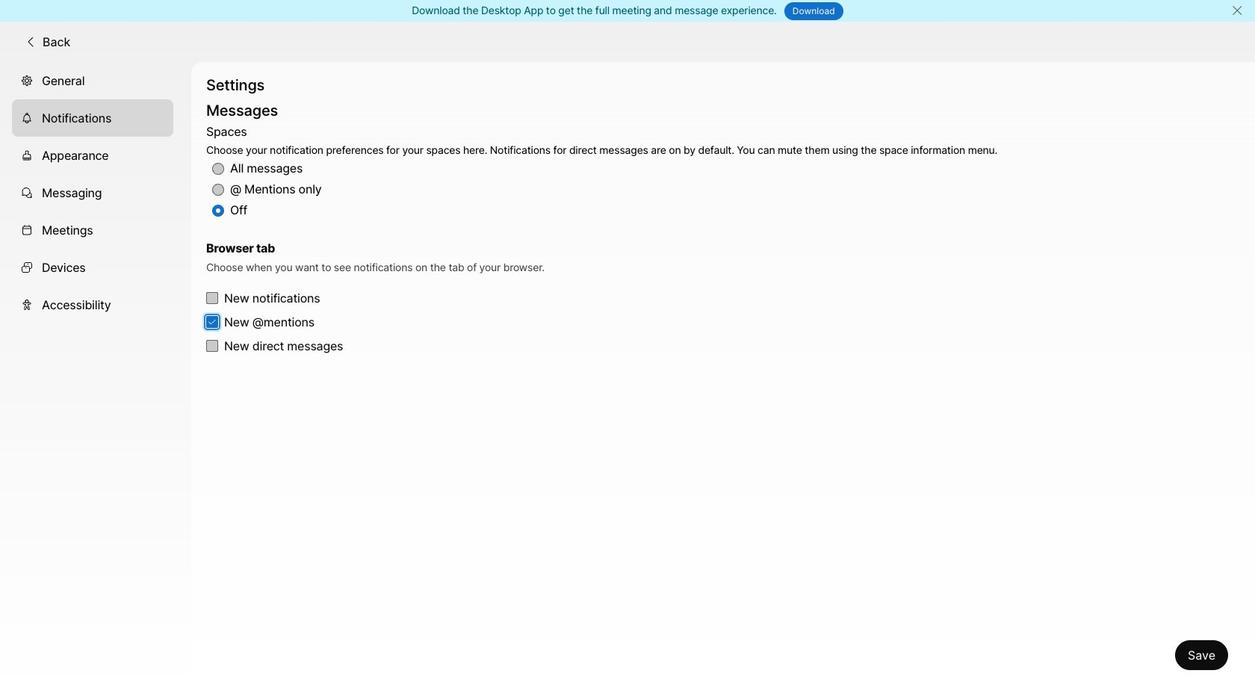 Task type: locate. For each thing, give the bounding box(es) containing it.
option group
[[206, 121, 998, 221]]

appearance tab
[[12, 136, 173, 174]]

notifications tab
[[12, 99, 173, 136]]

All messages radio
[[212, 163, 224, 175]]



Task type: describe. For each thing, give the bounding box(es) containing it.
accessibility tab
[[12, 286, 173, 323]]

cancel_16 image
[[1231, 4, 1243, 16]]

@ Mentions only radio
[[212, 184, 224, 196]]

Off radio
[[212, 205, 224, 217]]

devices tab
[[12, 248, 173, 286]]

messaging tab
[[12, 174, 173, 211]]

settings navigation
[[0, 62, 191, 694]]

general tab
[[12, 62, 173, 99]]

meetings tab
[[12, 211, 173, 248]]



Task type: vqa. For each thing, say whether or not it's contained in the screenshot.
Devices Tab
yes



